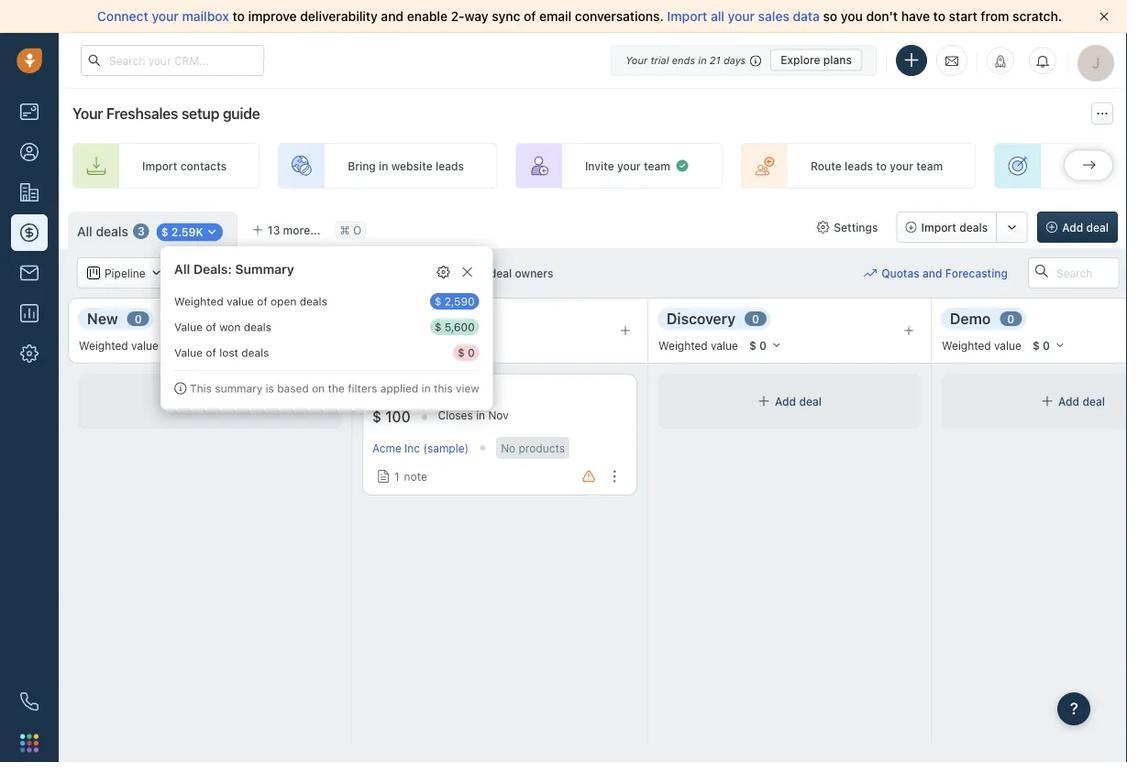 Task type: locate. For each thing, give the bounding box(es) containing it.
create sales
[[1064, 160, 1127, 172]]

more...
[[283, 224, 321, 237]]

container_wx8msf4aqz5i3rn1 image
[[816, 221, 829, 234], [377, 470, 390, 483]]

value up this
[[174, 347, 203, 359]]

acme inc (sample)
[[372, 384, 471, 397], [372, 442, 469, 455]]

acme inc (sample) link up note
[[372, 442, 469, 455]]

(sample) down closes on the bottom left of the page
[[423, 442, 469, 455]]

value inside all deals: summary dialog
[[227, 295, 254, 308]]

demo
[[950, 310, 991, 327]]

this summary is based on the filters applied in this view
[[190, 382, 479, 395]]

all left deals:
[[174, 262, 190, 277]]

your
[[626, 54, 648, 66], [72, 105, 103, 122]]

1
[[475, 313, 480, 325], [394, 470, 399, 483]]

mailbox
[[182, 9, 229, 24]]

$ 5,600
[[435, 321, 475, 334]]

value of lost deals
[[174, 347, 269, 359]]

weighted down demo
[[942, 339, 991, 352]]

0 horizontal spatial team
[[644, 160, 670, 172]]

freshsales
[[106, 105, 178, 122]]

0 vertical spatial 1
[[475, 313, 480, 325]]

deals
[[959, 221, 988, 234], [96, 224, 128, 239], [300, 295, 327, 308], [244, 321, 271, 334], [241, 347, 269, 359]]

13 more... button
[[242, 217, 331, 243]]

1 vertical spatial container_wx8msf4aqz5i3rn1 image
[[377, 470, 390, 483]]

conversations.
[[575, 9, 664, 24]]

value
[[227, 295, 254, 308], [131, 339, 159, 352], [711, 339, 738, 352], [994, 339, 1021, 352]]

1 horizontal spatial $ 0 button
[[1024, 336, 1074, 356]]

weighted down new
[[79, 339, 128, 352]]

open
[[271, 295, 297, 308]]

2 weighted value from the left
[[658, 339, 738, 352]]

import left all
[[667, 9, 707, 24]]

explore plans link
[[771, 49, 862, 71]]

2 $ 0 button from the left
[[1024, 336, 1074, 356]]

1 vertical spatial sales
[[1102, 160, 1127, 172]]

0 horizontal spatial 1
[[394, 470, 399, 483]]

sales left data
[[758, 9, 789, 24]]

2 team from the left
[[916, 160, 943, 172]]

1 $ 0 button from the left
[[741, 336, 790, 356]]

2 inc from the top
[[405, 442, 420, 455]]

leads right route
[[845, 160, 873, 172]]

value down forecasting
[[994, 339, 1021, 352]]

weighted value down discovery
[[658, 339, 738, 352]]

container_wx8msf4aqz5i3rn1 image for settings
[[816, 221, 829, 234]]

of left lost
[[206, 347, 216, 359]]

container_wx8msf4aqz5i3rn1 image
[[675, 159, 690, 173], [205, 226, 218, 239], [437, 266, 450, 279], [461, 266, 474, 279], [87, 267, 100, 280], [150, 267, 163, 280], [453, 267, 466, 280], [864, 267, 877, 280], [174, 382, 187, 395], [178, 395, 190, 408], [758, 395, 770, 408], [1041, 395, 1054, 408]]

contacts
[[180, 160, 227, 172]]

and left enable
[[381, 9, 404, 24]]

value for value of won deals
[[174, 321, 203, 334]]

all left 3
[[77, 224, 92, 239]]

1 for 1 note
[[394, 470, 399, 483]]

and
[[381, 9, 404, 24], [923, 267, 942, 280]]

1 horizontal spatial all
[[174, 262, 190, 277]]

all inside dialog
[[174, 262, 190, 277]]

3 weighted value from the left
[[942, 339, 1021, 352]]

have
[[901, 9, 930, 24]]

summary
[[215, 382, 262, 395]]

1 down 2,590
[[475, 313, 480, 325]]

(sample) up closes on the bottom left of the page
[[424, 384, 471, 397]]

1 vertical spatial acme inc (sample) link
[[372, 442, 469, 455]]

2 horizontal spatial $ 0
[[1032, 339, 1050, 352]]

0 horizontal spatial container_wx8msf4aqz5i3rn1 image
[[377, 470, 390, 483]]

of left open
[[257, 295, 267, 308]]

1 vertical spatial inc
[[405, 442, 420, 455]]

add
[[1062, 221, 1083, 234], [195, 395, 216, 408], [775, 395, 796, 408], [1058, 395, 1079, 408]]

team up import deals button
[[916, 160, 943, 172]]

0 horizontal spatial $ 0
[[458, 347, 475, 359]]

1 vertical spatial and
[[923, 267, 942, 280]]

phone image
[[20, 693, 39, 712]]

1 left note
[[394, 470, 399, 483]]

1 vertical spatial value
[[174, 347, 203, 359]]

is
[[266, 382, 274, 395]]

1 horizontal spatial your
[[626, 54, 648, 66]]

1 vertical spatial import
[[142, 160, 177, 172]]

close image
[[1100, 12, 1109, 21]]

improve
[[248, 9, 297, 24]]

$ 0 button
[[741, 336, 790, 356], [1024, 336, 1074, 356]]

2 horizontal spatial all
[[473, 267, 486, 280]]

new
[[87, 310, 118, 327]]

acme inc (sample) up note
[[372, 442, 469, 455]]

$
[[161, 226, 168, 239], [435, 295, 441, 308], [435, 321, 441, 334], [749, 339, 756, 352], [1032, 339, 1040, 352], [458, 347, 465, 359], [372, 409, 382, 426]]

0 horizontal spatial your
[[72, 105, 103, 122]]

summary
[[235, 262, 294, 277]]

container_wx8msf4aqz5i3rn1 image left 1 note
[[377, 470, 390, 483]]

your for your trial ends in 21 days
[[626, 54, 648, 66]]

all inside button
[[473, 267, 486, 280]]

0 horizontal spatial leads
[[436, 160, 464, 172]]

weighted value
[[79, 339, 159, 352], [658, 339, 738, 352], [942, 339, 1021, 352]]

0 vertical spatial import
[[667, 9, 707, 24]]

0 vertical spatial value
[[174, 321, 203, 334]]

0 horizontal spatial weighted value
[[79, 339, 159, 352]]

and right quotas
[[923, 267, 942, 280]]

0 inside all deals: summary dialog
[[468, 347, 475, 359]]

weighted
[[174, 295, 224, 308], [79, 339, 128, 352], [658, 339, 708, 352], [942, 339, 991, 352]]

all for all deal owners
[[473, 267, 486, 280]]

in
[[698, 54, 707, 66], [379, 160, 388, 172], [422, 382, 431, 395], [476, 409, 485, 422]]

don't
[[866, 9, 898, 24]]

container_wx8msf4aqz5i3rn1 image inside quotas and forecasting link
[[864, 267, 877, 280]]

1 vertical spatial your
[[72, 105, 103, 122]]

your for your freshsales setup guide
[[72, 105, 103, 122]]

your left trial
[[626, 54, 648, 66]]

0 vertical spatial and
[[381, 9, 404, 24]]

0 horizontal spatial and
[[381, 9, 404, 24]]

container_wx8msf4aqz5i3rn1 image inside all deal owners button
[[453, 267, 466, 280]]

1 horizontal spatial team
[[916, 160, 943, 172]]

1 horizontal spatial $ 0
[[749, 339, 767, 352]]

1 horizontal spatial weighted value
[[658, 339, 738, 352]]

acme up "$ 100" on the left bottom of page
[[372, 384, 402, 397]]

acme inc (sample) link
[[372, 382, 471, 398], [372, 442, 469, 455]]

deals right lost
[[241, 347, 269, 359]]

0 vertical spatial inc
[[405, 384, 421, 397]]

100
[[385, 409, 410, 426]]

$ 2.59k button
[[157, 223, 223, 241]]

import for import deals
[[921, 221, 956, 234]]

0 horizontal spatial import
[[142, 160, 177, 172]]

1 vertical spatial acme inc (sample)
[[372, 442, 469, 455]]

to right route
[[876, 160, 887, 172]]

1 team from the left
[[644, 160, 670, 172]]

weighted inside all deals: summary dialog
[[174, 295, 224, 308]]

1 vertical spatial 1
[[394, 470, 399, 483]]

settings button
[[807, 212, 887, 243]]

your right invite at right
[[617, 160, 641, 172]]

discovery
[[667, 310, 736, 327]]

$ 100
[[372, 409, 410, 426]]

connect
[[97, 9, 148, 24]]

your
[[152, 9, 179, 24], [728, 9, 755, 24], [617, 160, 641, 172], [890, 160, 913, 172]]

in left this at the left bottom of the page
[[422, 382, 431, 395]]

deal
[[1086, 221, 1109, 234], [489, 267, 512, 280], [219, 395, 242, 408], [799, 395, 822, 408], [1082, 395, 1105, 408]]

import up the quotas and forecasting
[[921, 221, 956, 234]]

container_wx8msf4aqz5i3rn1 image inside $ 2.59k button
[[205, 226, 218, 239]]

0 vertical spatial sales
[[758, 9, 789, 24]]

inc up 1 note
[[405, 442, 420, 455]]

weighted up value of won deals
[[174, 295, 224, 308]]

weighted inside dropdown button
[[79, 339, 128, 352]]

acme inc (sample) link up the 100
[[372, 382, 471, 398]]

lost
[[219, 347, 238, 359]]

value up won
[[227, 295, 254, 308]]

value
[[174, 321, 203, 334], [174, 347, 203, 359]]

1 horizontal spatial container_wx8msf4aqz5i3rn1 image
[[816, 221, 829, 234]]

data
[[793, 9, 820, 24]]

2 horizontal spatial import
[[921, 221, 956, 234]]

to right the mailbox
[[232, 9, 245, 24]]

0 vertical spatial (sample)
[[424, 384, 471, 397]]

add inside button
[[1062, 221, 1083, 234]]

of right 'sync' on the top left of page
[[524, 9, 536, 24]]

all deals 3
[[77, 224, 145, 239]]

0 vertical spatial acme inc (sample) link
[[372, 382, 471, 398]]

value down pipeline dropdown button at the left top
[[131, 339, 159, 352]]

weighted value down new
[[79, 339, 159, 352]]

leads
[[436, 160, 464, 172], [845, 160, 873, 172]]

2 vertical spatial import
[[921, 221, 956, 234]]

import
[[667, 9, 707, 24], [142, 160, 177, 172], [921, 221, 956, 234]]

bring in website leads
[[348, 160, 464, 172]]

0 horizontal spatial $ 0 button
[[741, 336, 790, 356]]

5,600
[[445, 321, 475, 334]]

1 acme inc (sample) from the top
[[372, 384, 471, 397]]

weighted value down demo
[[942, 339, 1021, 352]]

(sample)
[[424, 384, 471, 397], [423, 442, 469, 455]]

so
[[823, 9, 837, 24]]

import all your sales data link
[[667, 9, 823, 24]]

$ 0 button for demo
[[1024, 336, 1074, 356]]

email image
[[945, 53, 958, 68]]

in left nov
[[476, 409, 485, 422]]

forecasting
[[945, 267, 1008, 280]]

1 vertical spatial acme
[[372, 442, 401, 455]]

0 vertical spatial container_wx8msf4aqz5i3rn1 image
[[816, 221, 829, 234]]

0 horizontal spatial to
[[232, 9, 245, 24]]

value inside dropdown button
[[131, 339, 159, 352]]

to left start
[[933, 9, 945, 24]]

⌘
[[340, 224, 350, 237]]

1 horizontal spatial leads
[[845, 160, 873, 172]]

sales inside create sales link
[[1102, 160, 1127, 172]]

1 weighted value from the left
[[79, 339, 159, 352]]

import inside button
[[921, 221, 956, 234]]

acme inc (sample) up the 100
[[372, 384, 471, 397]]

import deals group
[[896, 212, 1028, 243]]

1 value from the top
[[174, 321, 203, 334]]

0 horizontal spatial all
[[77, 224, 92, 239]]

leads right website
[[436, 160, 464, 172]]

view
[[456, 382, 479, 395]]

sales right the 'create'
[[1102, 160, 1127, 172]]

$ 2.59k button
[[151, 221, 228, 242]]

sales
[[758, 9, 789, 24], [1102, 160, 1127, 172]]

1 horizontal spatial 1
[[475, 313, 480, 325]]

weighted value of open deals
[[174, 295, 327, 308]]

0 vertical spatial acme
[[372, 384, 402, 397]]

2 horizontal spatial weighted value
[[942, 339, 1021, 352]]

0 vertical spatial your
[[626, 54, 648, 66]]

0 vertical spatial acme inc (sample)
[[372, 384, 471, 397]]

container_wx8msf4aqz5i3rn1 image left settings
[[816, 221, 829, 234]]

your left freshsales at top
[[72, 105, 103, 122]]

1 inc from the top
[[405, 384, 421, 397]]

deals up forecasting
[[959, 221, 988, 234]]

deal inside all deal owners button
[[489, 267, 512, 280]]

products
[[519, 442, 565, 455]]

container_wx8msf4aqz5i3rn1 image inside the settings popup button
[[816, 221, 829, 234]]

value left won
[[174, 321, 203, 334]]

$ 0
[[749, 339, 767, 352], [1032, 339, 1050, 352], [458, 347, 475, 359]]

in right bring
[[379, 160, 388, 172]]

team right invite at right
[[644, 160, 670, 172]]

team
[[644, 160, 670, 172], [916, 160, 943, 172]]

nov
[[488, 409, 509, 422]]

1 horizontal spatial sales
[[1102, 160, 1127, 172]]

2 value from the top
[[174, 347, 203, 359]]

import left contacts
[[142, 160, 177, 172]]

0
[[135, 313, 142, 325], [752, 313, 759, 325], [1007, 313, 1015, 325], [759, 339, 767, 352], [1043, 339, 1050, 352], [468, 347, 475, 359]]

all deal owners
[[473, 267, 553, 280]]

pipeline button
[[77, 258, 173, 289]]

in inside all deals: summary dialog
[[422, 382, 431, 395]]

inc left this at the left bottom of the page
[[405, 384, 421, 397]]

all up 2,590
[[473, 267, 486, 280]]

inc
[[405, 384, 421, 397], [405, 442, 420, 455]]

⌘ o
[[340, 224, 362, 237]]

acme down "$ 100" on the left bottom of page
[[372, 442, 401, 455]]



Task type: describe. For each thing, give the bounding box(es) containing it.
based
[[277, 382, 309, 395]]

o
[[353, 224, 362, 237]]

import contacts
[[142, 160, 227, 172]]

1 horizontal spatial and
[[923, 267, 942, 280]]

deal inside add deal button
[[1086, 221, 1109, 234]]

$ 0 button for discovery
[[741, 336, 790, 356]]

$ 0 for discovery
[[749, 339, 767, 352]]

your freshsales setup guide
[[72, 105, 260, 122]]

explore plans
[[781, 54, 852, 66]]

applied
[[380, 382, 418, 395]]

import for import contacts
[[142, 160, 177, 172]]

deals inside button
[[959, 221, 988, 234]]

1 acme from the top
[[372, 384, 402, 397]]

deals left 3
[[96, 224, 128, 239]]

quotas and forecasting
[[881, 267, 1008, 280]]

13
[[268, 224, 280, 237]]

your right route
[[890, 160, 913, 172]]

your right all
[[728, 9, 755, 24]]

import deals button
[[896, 212, 997, 243]]

plans
[[823, 54, 852, 66]]

owners
[[515, 267, 553, 280]]

closes
[[438, 409, 473, 422]]

invite your team
[[585, 160, 670, 172]]

all for all deals: summary
[[174, 262, 190, 277]]

1 horizontal spatial import
[[667, 9, 707, 24]]

scratch.
[[1013, 9, 1062, 24]]

you
[[841, 9, 863, 24]]

0 horizontal spatial sales
[[758, 9, 789, 24]]

this
[[190, 382, 212, 395]]

all for all deals 3
[[77, 224, 92, 239]]

container_wx8msf4aqz5i3rn1 image inside invite your team link
[[675, 159, 690, 173]]

weighted value button
[[78, 330, 216, 357]]

2,590
[[445, 295, 475, 308]]

setup
[[181, 105, 219, 122]]

explore
[[781, 54, 820, 66]]

weighted value for discovery
[[658, 339, 738, 352]]

value down discovery
[[711, 339, 738, 352]]

trial
[[651, 54, 669, 66]]

on
[[312, 382, 325, 395]]

of left won
[[206, 321, 216, 334]]

value for value of lost deals
[[174, 347, 203, 359]]

create
[[1064, 160, 1099, 172]]

settings
[[834, 221, 878, 234]]

from
[[981, 9, 1009, 24]]

pipeline
[[105, 267, 145, 280]]

$ 2.59k
[[161, 226, 203, 239]]

3
[[137, 225, 145, 238]]

bring in website leads link
[[278, 143, 497, 189]]

connect your mailbox to improve deliverability and enable 2-way sync of email conversations. import all your sales data so you don't have to start from scratch.
[[97, 9, 1062, 24]]

2 acme inc (sample) link from the top
[[372, 442, 469, 455]]

import deals
[[921, 221, 988, 234]]

Search field
[[1028, 258, 1120, 289]]

weighted down discovery
[[658, 339, 708, 352]]

won
[[219, 321, 241, 334]]

all deal owners button
[[441, 258, 565, 289]]

2 leads from the left
[[845, 160, 873, 172]]

1 note
[[394, 470, 427, 483]]

deals down weighted value of open deals
[[244, 321, 271, 334]]

1 leads from the left
[[436, 160, 464, 172]]

bring
[[348, 160, 376, 172]]

import contacts link
[[72, 143, 260, 189]]

2 acme inc (sample) from the top
[[372, 442, 469, 455]]

deliverability
[[300, 9, 378, 24]]

your trial ends in 21 days
[[626, 54, 746, 66]]

this
[[434, 382, 453, 395]]

13 more...
[[268, 224, 321, 237]]

deals:
[[193, 262, 232, 277]]

$ 0 inside all deals: summary dialog
[[458, 347, 475, 359]]

add deal inside button
[[1062, 221, 1109, 234]]

quotas and forecasting link
[[864, 258, 1026, 289]]

2 horizontal spatial to
[[933, 9, 945, 24]]

1 horizontal spatial to
[[876, 160, 887, 172]]

phone element
[[11, 684, 48, 721]]

sync
[[492, 9, 520, 24]]

enable
[[407, 9, 448, 24]]

create sales link
[[994, 143, 1127, 189]]

no
[[501, 442, 516, 455]]

guide
[[223, 105, 260, 122]]

all deals: summary
[[174, 262, 294, 277]]

weighted value for demo
[[942, 339, 1021, 352]]

1 for 1
[[475, 313, 480, 325]]

your left the mailbox
[[152, 9, 179, 24]]

in left 21
[[698, 54, 707, 66]]

1 acme inc (sample) link from the top
[[372, 382, 471, 398]]

no products
[[501, 442, 565, 455]]

1 vertical spatial (sample)
[[423, 442, 469, 455]]

ends
[[672, 54, 695, 66]]

weighted value inside dropdown button
[[79, 339, 159, 352]]

filters
[[348, 382, 377, 395]]

2-
[[451, 9, 465, 24]]

route leads to your team
[[811, 160, 943, 172]]

$ inside button
[[161, 226, 168, 239]]

days
[[723, 54, 746, 66]]

qualification
[[370, 310, 458, 327]]

freshworks switcher image
[[20, 735, 39, 753]]

Search your CRM... text field
[[81, 45, 264, 76]]

all
[[711, 9, 724, 24]]

the
[[328, 382, 345, 395]]

21
[[710, 54, 721, 66]]

website
[[391, 160, 433, 172]]

note
[[404, 470, 427, 483]]

deals right open
[[300, 295, 327, 308]]

way
[[465, 9, 488, 24]]

invite
[[585, 160, 614, 172]]

route
[[811, 160, 842, 172]]

add deal button
[[1037, 212, 1118, 243]]

start
[[949, 9, 977, 24]]

closes in nov
[[438, 409, 509, 422]]

value of won deals
[[174, 321, 271, 334]]

2 acme from the top
[[372, 442, 401, 455]]

2.59k
[[171, 226, 203, 239]]

$ 0 for demo
[[1032, 339, 1050, 352]]

$ 2,590
[[435, 295, 475, 308]]

all deals: summary dialog
[[151, 247, 493, 411]]

container_wx8msf4aqz5i3rn1 image for 1
[[377, 470, 390, 483]]



Task type: vqa. For each thing, say whether or not it's contained in the screenshot.
website
yes



